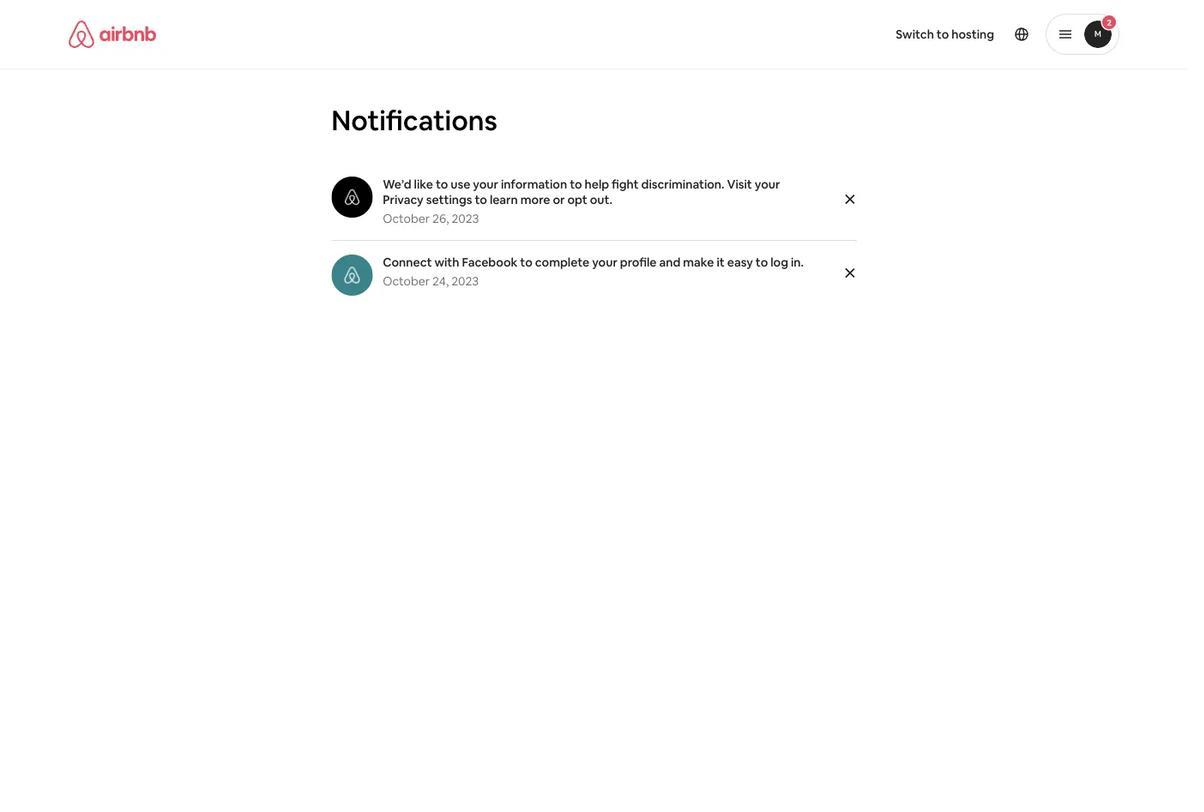 Task type: locate. For each thing, give the bounding box(es) containing it.
2 2023 from the top
[[451, 274, 479, 289]]

your inside connect with facebook to complete your profile and make it easy to log in. october 24, 2023
[[592, 255, 618, 270]]

to
[[937, 27, 949, 42], [436, 177, 448, 192], [570, 177, 582, 192], [475, 192, 487, 208], [520, 255, 533, 270], [756, 255, 768, 270]]

1 2023 from the top
[[452, 211, 479, 226]]

information
[[501, 177, 567, 192]]

1 october from the top
[[383, 211, 430, 226]]

more
[[521, 192, 550, 208]]

discrimination.
[[641, 177, 725, 192]]

switch to hosting link
[[886, 16, 1005, 52]]

2 horizontal spatial your
[[755, 177, 780, 192]]

privacy
[[383, 192, 424, 208]]

and
[[659, 255, 681, 270]]

settings
[[426, 192, 472, 208]]

1 vertical spatial october
[[383, 274, 430, 289]]

1 horizontal spatial your
[[592, 255, 618, 270]]

1 vertical spatial 2023
[[451, 274, 479, 289]]

2023 right "24,"
[[451, 274, 479, 289]]

complete
[[535, 255, 590, 270]]

2023
[[452, 211, 479, 226], [451, 274, 479, 289]]

to left log
[[756, 255, 768, 270]]

0 vertical spatial 2023
[[452, 211, 479, 226]]

2 october from the top
[[383, 274, 430, 289]]

connect
[[383, 255, 432, 270]]

october down connect
[[383, 274, 430, 289]]

24,
[[432, 274, 449, 289]]

we'd
[[383, 177, 411, 192]]

2023 inside connect with facebook to complete your profile and make it easy to log in. october 24, 2023
[[451, 274, 479, 289]]

2023 inside we'd like to use your information to help fight discrimination. visit your privacy settings to learn more or opt out. october 26, 2023
[[452, 211, 479, 226]]

visit
[[727, 177, 752, 192]]

profile
[[620, 255, 657, 270]]

your right visit
[[755, 177, 780, 192]]

october inside connect with facebook to complete your profile and make it easy to log in. october 24, 2023
[[383, 274, 430, 289]]

opt
[[567, 192, 587, 208]]

or
[[553, 192, 565, 208]]

your left profile
[[592, 255, 618, 270]]

your
[[473, 177, 498, 192], [755, 177, 780, 192], [592, 255, 618, 270]]

0 vertical spatial october
[[383, 211, 430, 226]]

2023 right 26,
[[452, 211, 479, 226]]

connect with facebook to complete your profile and make it easy to log in. october 24, 2023
[[383, 255, 804, 289]]

october
[[383, 211, 430, 226], [383, 274, 430, 289]]

your right use
[[473, 177, 498, 192]]

to right switch
[[937, 27, 949, 42]]

0 horizontal spatial your
[[473, 177, 498, 192]]

fight
[[612, 177, 639, 192]]

help
[[585, 177, 609, 192]]

october inside we'd like to use your information to help fight discrimination. visit your privacy settings to learn more or opt out. october 26, 2023
[[383, 211, 430, 226]]

to left complete
[[520, 255, 533, 270]]

october down privacy
[[383, 211, 430, 226]]

26,
[[432, 211, 449, 226]]

facebook
[[462, 255, 518, 270]]



Task type: vqa. For each thing, say whether or not it's contained in the screenshot.
Positivity
no



Task type: describe. For each thing, give the bounding box(es) containing it.
profile element
[[615, 0, 1120, 69]]

it
[[717, 255, 725, 270]]

2 button
[[1046, 14, 1120, 55]]

to right "like"
[[436, 177, 448, 192]]

hosting
[[952, 27, 994, 42]]

with
[[434, 255, 459, 270]]

learn
[[490, 192, 518, 208]]

to left help
[[570, 177, 582, 192]]

notifications
[[331, 102, 498, 138]]

in.
[[791, 255, 804, 270]]

switch to hosting
[[896, 27, 994, 42]]

out.
[[590, 192, 613, 208]]

log
[[771, 255, 788, 270]]

easy
[[727, 255, 753, 270]]

2
[[1107, 17, 1112, 28]]

to inside 'profile' element
[[937, 27, 949, 42]]

use
[[451, 177, 470, 192]]

like
[[414, 177, 433, 192]]

switch
[[896, 27, 934, 42]]

we'd like to use your information to help fight discrimination. visit your privacy settings to learn more or opt out. october 26, 2023
[[383, 177, 780, 226]]

make
[[683, 255, 714, 270]]

to left learn
[[475, 192, 487, 208]]



